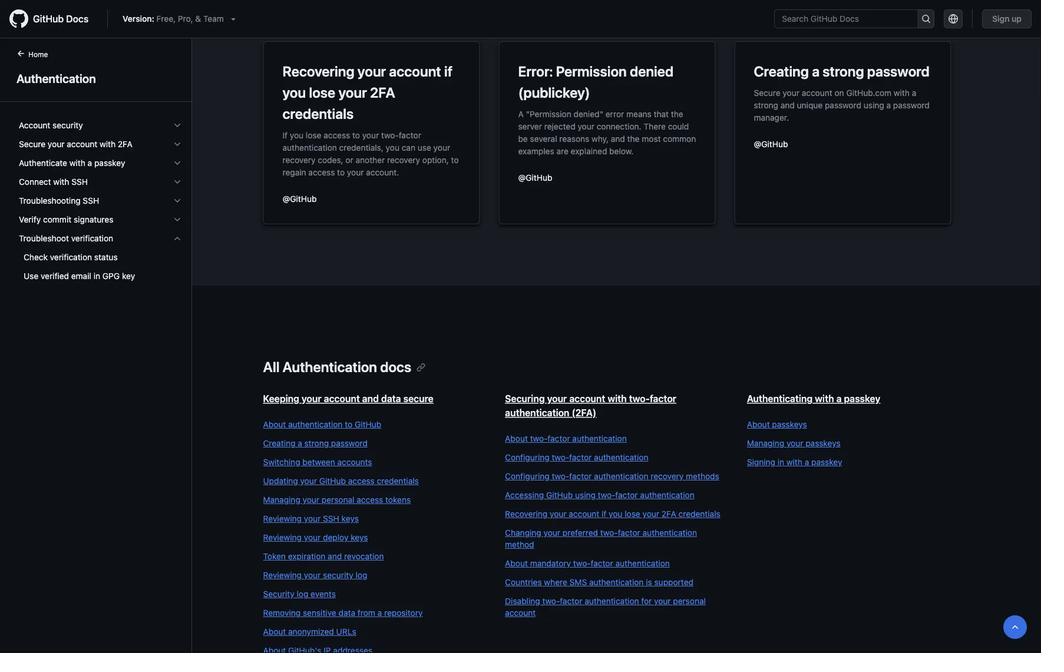Task type: locate. For each thing, give the bounding box(es) containing it.
if you lose access to your two-factor authentication credentials, you can use your recovery codes, or another recovery option, to regain access to your account.
[[283, 130, 459, 177]]

configuring inside configuring two-factor authentication recovery methods link
[[505, 472, 550, 482]]

github right accessing
[[547, 491, 573, 501]]

2 reviewing from the top
[[263, 533, 302, 543]]

denied
[[630, 63, 674, 80]]

all authentication docs link
[[263, 359, 426, 376]]

creating
[[754, 63, 810, 80], [263, 439, 296, 449]]

0 vertical spatial log
[[356, 571, 368, 581]]

personal
[[322, 496, 355, 505], [674, 597, 706, 607]]

events
[[311, 590, 336, 600]]

about for keeping your account and data secure
[[263, 420, 286, 430]]

recovering your account if you lose your 2fa credentials up credentials,
[[283, 63, 453, 122]]

denied"
[[574, 109, 604, 119]]

authentication up supported at the right bottom of page
[[643, 529, 698, 538]]

@github for error: permission denied (publickey)
[[519, 173, 553, 182]]

managing up signing
[[748, 439, 785, 449]]

reviewing down updating
[[263, 514, 302, 524]]

your
[[358, 63, 386, 80], [339, 84, 367, 101], [783, 88, 800, 98], [578, 121, 595, 131], [362, 130, 379, 140], [48, 139, 65, 149], [434, 143, 451, 152], [347, 167, 364, 177], [302, 394, 322, 405], [548, 394, 567, 405], [787, 439, 804, 449], [300, 477, 317, 486], [303, 496, 320, 505], [550, 510, 567, 519], [643, 510, 660, 519], [304, 514, 321, 524], [544, 529, 561, 538], [304, 533, 321, 543], [304, 571, 321, 581], [655, 597, 671, 607]]

recovering your account if you lose your 2fa credentials link
[[505, 509, 724, 521]]

0 vertical spatial if
[[445, 63, 453, 80]]

removing sensitive data from a repository link
[[263, 608, 482, 620]]

1 horizontal spatial strong
[[754, 100, 779, 110]]

you
[[283, 84, 306, 101], [290, 130, 304, 140], [386, 143, 400, 152], [609, 510, 623, 519]]

data
[[381, 394, 401, 405], [339, 609, 356, 619]]

0 horizontal spatial in
[[94, 272, 100, 281]]

select language: current language is english image
[[949, 14, 959, 24]]

1 vertical spatial @github
[[519, 173, 553, 182]]

1 configuring from the top
[[505, 453, 550, 463]]

a up unique
[[813, 63, 820, 80]]

recovery
[[283, 155, 316, 165], [387, 155, 421, 165], [651, 472, 684, 482]]

reviewing your security log link
[[263, 570, 482, 582]]

1 horizontal spatial data
[[381, 394, 401, 405]]

github docs link
[[9, 9, 98, 28]]

0 horizontal spatial creating
[[263, 439, 296, 449]]

you up if
[[283, 84, 306, 101]]

0 horizontal spatial security
[[53, 121, 83, 130]]

credentials down methods
[[679, 510, 721, 519]]

1 vertical spatial keys
[[351, 533, 368, 543]]

1 vertical spatial secure
[[19, 139, 45, 149]]

0 vertical spatial security
[[53, 121, 83, 130]]

the up could
[[672, 109, 684, 119]]

0 vertical spatial keys
[[342, 514, 359, 524]]

your inside the securing your account with two-factor authentication (2fa)
[[548, 394, 567, 405]]

troubleshooting ssh
[[19, 196, 99, 206]]

managing down updating
[[263, 496, 301, 505]]

2fa inside recovering your account if you lose your 2fa credentials
[[370, 84, 396, 101]]

and down connection.
[[611, 134, 626, 144]]

0 vertical spatial reviewing
[[263, 514, 302, 524]]

2 vertical spatial reviewing
[[263, 571, 302, 581]]

reviewing your deploy keys
[[263, 533, 368, 543]]

0 vertical spatial configuring
[[505, 453, 550, 463]]

about down "keeping"
[[263, 420, 286, 430]]

from
[[358, 609, 376, 619]]

github up managing your personal access tokens
[[319, 477, 346, 486]]

@github down manager.
[[754, 139, 789, 149]]

data up "urls"
[[339, 609, 356, 619]]

reviewing up token
[[263, 533, 302, 543]]

1 vertical spatial strong
[[754, 100, 779, 110]]

passkeys up 'signing in with a passkey'
[[806, 439, 841, 449]]

reviewing for reviewing your ssh keys
[[263, 514, 302, 524]]

0 vertical spatial personal
[[322, 496, 355, 505]]

in
[[94, 272, 100, 281], [778, 458, 785, 468]]

in inside 'use verified email in gpg key' link
[[94, 272, 100, 281]]

with right 'github.com'
[[894, 88, 910, 98]]

log inside security log events link
[[297, 590, 309, 600]]

two- down the 'configuring two-factor authentication recovery methods'
[[598, 491, 616, 501]]

secure your account on github.com with a strong and unique password using a password manager.
[[754, 88, 930, 122]]

1 horizontal spatial @github
[[519, 173, 553, 182]]

with down the secure your account with 2fa
[[69, 158, 85, 168]]

in right signing
[[778, 458, 785, 468]]

0 vertical spatial 2fa
[[370, 84, 396, 101]]

account inside 'disabling two-factor authentication for your personal account'
[[505, 609, 536, 619]]

about down securing
[[505, 434, 528, 444]]

credentials inside "link"
[[377, 477, 419, 486]]

using inside secure your account on github.com with a strong and unique password using a password manager.
[[864, 100, 885, 110]]

reviewing inside reviewing your deploy keys link
[[263, 533, 302, 543]]

managing
[[748, 439, 785, 449], [263, 496, 301, 505]]

passkey for authenticate with a passkey
[[94, 158, 125, 168]]

with up about passkeys link
[[816, 394, 835, 405]]

token
[[263, 552, 286, 562]]

1 reviewing from the top
[[263, 514, 302, 524]]

credentials up if
[[283, 106, 354, 122]]

2 horizontal spatial passkey
[[845, 394, 881, 405]]

authentication up the keeping your account and data secure link
[[283, 359, 377, 376]]

1 horizontal spatial using
[[864, 100, 885, 110]]

sc 9kayk9 0 image inside connect with ssh dropdown button
[[173, 177, 182, 187]]

authentication element
[[0, 48, 192, 653]]

github docs
[[33, 13, 89, 24]]

accessing github using two-factor authentication link
[[505, 490, 724, 502]]

1 vertical spatial in
[[778, 458, 785, 468]]

factor inside configuring two-factor authentication recovery methods link
[[570, 472, 592, 482]]

managing inside managing your passkeys link
[[748, 439, 785, 449]]

a down secure your account with 2fa dropdown button on the left of page
[[88, 158, 92, 168]]

configuring inside configuring two-factor authentication link
[[505, 453, 550, 463]]

0 horizontal spatial passkey
[[94, 158, 125, 168]]

passkey down secure your account with 2fa dropdown button on the left of page
[[94, 158, 125, 168]]

are
[[557, 146, 569, 156]]

recovery left methods
[[651, 472, 684, 482]]

3 sc 9kayk9 0 image from the top
[[173, 177, 182, 187]]

1 vertical spatial data
[[339, 609, 356, 619]]

secure inside secure your account on github.com with a strong and unique password using a password manager.
[[754, 88, 781, 98]]

1 horizontal spatial if
[[602, 510, 607, 519]]

two- inside changing your preferred two-factor authentication method
[[601, 529, 618, 538]]

changing your preferred two-factor authentication method
[[505, 529, 698, 550]]

0 horizontal spatial the
[[628, 134, 640, 144]]

0 vertical spatial lose
[[309, 84, 336, 101]]

two- up about two-factor authentication link
[[630, 394, 650, 405]]

0 horizontal spatial personal
[[322, 496, 355, 505]]

reviewing inside reviewing your ssh keys link
[[263, 514, 302, 524]]

1 vertical spatial managing
[[263, 496, 301, 505]]

sc 9kayk9 0 image
[[173, 140, 182, 149], [173, 159, 182, 168], [173, 177, 182, 187], [173, 196, 182, 206], [173, 215, 182, 225], [173, 234, 182, 244]]

with
[[894, 88, 910, 98], [100, 139, 116, 149], [69, 158, 85, 168], [53, 177, 69, 187], [608, 394, 627, 405], [816, 394, 835, 405], [787, 458, 803, 468]]

0 vertical spatial ssh
[[71, 177, 88, 187]]

github inside "link"
[[319, 477, 346, 486]]

personal down supported at the right bottom of page
[[674, 597, 706, 607]]

2fa up credentials,
[[370, 84, 396, 101]]

personal down 'updating your github access credentials'
[[322, 496, 355, 505]]

authentication down methods
[[641, 491, 695, 501]]

2 vertical spatial 2fa
[[662, 510, 677, 519]]

0 horizontal spatial log
[[297, 590, 309, 600]]

1 horizontal spatial managing
[[748, 439, 785, 449]]

regain
[[283, 167, 306, 177]]

verification down signatures
[[71, 234, 113, 244]]

with inside secure your account on github.com with a strong and unique password using a password manager.
[[894, 88, 910, 98]]

sc 9kayk9 0 image inside secure your account with 2fa dropdown button
[[173, 140, 182, 149]]

0 vertical spatial @github
[[754, 139, 789, 149]]

about
[[263, 420, 286, 430], [748, 420, 770, 430], [505, 434, 528, 444], [505, 559, 528, 569], [263, 628, 286, 637]]

security up the secure your account with 2fa
[[53, 121, 83, 130]]

1 vertical spatial if
[[602, 510, 607, 519]]

passkey
[[94, 158, 125, 168], [845, 394, 881, 405], [812, 458, 843, 468]]

email
[[71, 272, 91, 281]]

about for securing your account with two-factor authentication (2fa)
[[505, 434, 528, 444]]

a inside dropdown button
[[88, 158, 92, 168]]

troubleshoot verification element containing check verification status
[[9, 248, 192, 286]]

passkeys up managing your passkeys
[[773, 420, 808, 430]]

2fa down account security dropdown button at the top
[[118, 139, 133, 149]]

1 horizontal spatial credentials
[[377, 477, 419, 486]]

strong up the on
[[823, 63, 865, 80]]

0 vertical spatial recovering
[[283, 63, 355, 80]]

ssh inside dropdown button
[[71, 177, 88, 187]]

1 vertical spatial personal
[[674, 597, 706, 607]]

log left events
[[297, 590, 309, 600]]

0 horizontal spatial data
[[339, 609, 356, 619]]

authentication down securing
[[505, 408, 570, 419]]

secure your account with 2fa button
[[14, 135, 187, 154]]

1 horizontal spatial passkey
[[812, 458, 843, 468]]

using down 'github.com'
[[864, 100, 885, 110]]

error
[[606, 109, 625, 119]]

your inside 'disabling two-factor authentication for your personal account'
[[655, 597, 671, 607]]

log inside "reviewing your security log" link
[[356, 571, 368, 581]]

two- down recovering your account if you lose your 2fa credentials link on the bottom of page
[[601, 529, 618, 538]]

secure inside dropdown button
[[19, 139, 45, 149]]

changing
[[505, 529, 542, 538]]

passkey up about passkeys link
[[845, 394, 881, 405]]

and up the about authentication to github link
[[362, 394, 379, 405]]

passkey inside dropdown button
[[94, 158, 125, 168]]

account inside recovering your account if you lose your 2fa credentials
[[389, 63, 441, 80]]

urls
[[336, 628, 357, 637]]

factor inside changing your preferred two-factor authentication method
[[618, 529, 641, 538]]

with inside the securing your account with two-factor authentication (2fa)
[[608, 394, 627, 405]]

sign
[[993, 14, 1010, 24]]

verification inside dropdown button
[[71, 234, 113, 244]]

about passkeys
[[748, 420, 808, 430]]

0 horizontal spatial secure
[[19, 139, 45, 149]]

0 vertical spatial strong
[[823, 63, 865, 80]]

1 horizontal spatial 2fa
[[370, 84, 396, 101]]

1 horizontal spatial the
[[672, 109, 684, 119]]

reviewing inside "reviewing your security log" link
[[263, 571, 302, 581]]

recovering your account if you lose your 2fa credentials down accessing github using two-factor authentication link on the bottom
[[505, 510, 721, 519]]

access down accounts
[[348, 477, 375, 486]]

data inside removing sensitive data from a repository link
[[339, 609, 356, 619]]

0 vertical spatial secure
[[754, 88, 781, 98]]

connect with ssh button
[[14, 173, 187, 192]]

1 horizontal spatial secure
[[754, 88, 781, 98]]

lose
[[309, 84, 336, 101], [306, 130, 322, 140], [625, 510, 641, 519]]

two- down where
[[543, 597, 560, 607]]

1 vertical spatial configuring
[[505, 472, 550, 482]]

troubleshoot verification
[[19, 234, 113, 244]]

2 vertical spatial credentials
[[679, 510, 721, 519]]

about for authenticating with a passkey
[[748, 420, 770, 430]]

6 sc 9kayk9 0 image from the top
[[173, 234, 182, 244]]

0 vertical spatial managing
[[748, 439, 785, 449]]

two- down about two-factor authentication
[[552, 453, 570, 463]]

authentication up codes,
[[283, 143, 337, 152]]

0 horizontal spatial @github
[[283, 194, 317, 204]]

0 horizontal spatial recovering your account if you lose your 2fa credentials
[[283, 63, 453, 122]]

recovery down can
[[387, 155, 421, 165]]

github.com
[[847, 88, 892, 98]]

sc 9kayk9 0 image inside authenticate with a passkey dropdown button
[[173, 159, 182, 168]]

strong inside secure your account on github.com with a strong and unique password using a password manager.
[[754, 100, 779, 110]]

home
[[28, 50, 48, 58]]

home link
[[12, 49, 67, 61]]

verification
[[71, 234, 113, 244], [50, 253, 92, 262]]

1 sc 9kayk9 0 image from the top
[[173, 140, 182, 149]]

authenticate with a passkey button
[[14, 154, 187, 173]]

about down authenticating in the bottom right of the page
[[748, 420, 770, 430]]

about anonymized urls
[[263, 628, 357, 637]]

1 horizontal spatial creating
[[754, 63, 810, 80]]

signatures
[[74, 215, 113, 225]]

configuring two-factor authentication
[[505, 453, 649, 463]]

1 vertical spatial recovering
[[505, 510, 548, 519]]

troubleshoot verification button
[[14, 229, 187, 248]]

1 vertical spatial authentication
[[283, 359, 377, 376]]

@github down examples
[[519, 173, 553, 182]]

2 troubleshoot verification element from the top
[[9, 248, 192, 286]]

your inside dropdown button
[[48, 139, 65, 149]]

0 horizontal spatial 2fa
[[118, 139, 133, 149]]

1 vertical spatial creating
[[263, 439, 296, 449]]

about down removing
[[263, 628, 286, 637]]

securing your account with two-factor authentication (2fa)
[[505, 394, 677, 419]]

0 vertical spatial passkeys
[[773, 420, 808, 430]]

several
[[530, 134, 558, 144]]

1 vertical spatial credentials
[[377, 477, 419, 486]]

two- inside the securing your account with two-factor authentication (2fa)
[[630, 394, 650, 405]]

0 vertical spatial passkey
[[94, 158, 125, 168]]

ssh up deploy
[[323, 514, 340, 524]]

factor inside accessing github using two-factor authentication link
[[616, 491, 638, 501]]

credentials up tokens
[[377, 477, 419, 486]]

and inside a "permission denied" error means that the server rejected your connection. there could be several reasons why, and the most common examples are explained below.
[[611, 134, 626, 144]]

configuring two-factor authentication link
[[505, 452, 724, 464]]

troubleshoot verification element containing troubleshoot verification
[[9, 229, 192, 286]]

with up about two-factor authentication link
[[608, 394, 627, 405]]

account inside dropdown button
[[67, 139, 97, 149]]

0 horizontal spatial credentials
[[283, 106, 354, 122]]

1 horizontal spatial in
[[778, 458, 785, 468]]

manager.
[[754, 113, 790, 122]]

error:
[[519, 63, 553, 80]]

strong up switching between accounts
[[305, 439, 329, 449]]

log down revocation
[[356, 571, 368, 581]]

2 horizontal spatial @github
[[754, 139, 789, 149]]

use verified email in gpg key
[[24, 272, 135, 281]]

reviewing for reviewing your security log
[[263, 571, 302, 581]]

None search field
[[775, 9, 935, 28]]

2 horizontal spatial recovery
[[651, 472, 684, 482]]

factor inside 'disabling two-factor authentication for your personal account'
[[560, 597, 583, 607]]

4 sc 9kayk9 0 image from the top
[[173, 196, 182, 206]]

Search GitHub Docs search field
[[776, 10, 918, 28]]

means
[[627, 109, 652, 119]]

and up manager.
[[781, 100, 795, 110]]

your inside a "permission denied" error means that the server rejected your connection. there could be several reasons why, and the most common examples are explained below.
[[578, 121, 595, 131]]

access inside "link"
[[348, 477, 375, 486]]

two- up credentials,
[[382, 130, 399, 140]]

verification for check
[[50, 253, 92, 262]]

@github down regain
[[283, 194, 317, 204]]

secure
[[404, 394, 434, 405]]

2 horizontal spatial 2fa
[[662, 510, 677, 519]]

1 vertical spatial log
[[297, 590, 309, 600]]

tooltip
[[1004, 616, 1028, 640]]

data left secure
[[381, 394, 401, 405]]

verification down troubleshoot verification
[[50, 253, 92, 262]]

1 horizontal spatial authentication
[[283, 359, 377, 376]]

authentication up is
[[616, 559, 670, 569]]

0 horizontal spatial if
[[445, 63, 453, 80]]

triangle down image
[[229, 14, 238, 24]]

1 vertical spatial verification
[[50, 253, 92, 262]]

1 horizontal spatial security
[[323, 571, 354, 581]]

1 vertical spatial reviewing
[[263, 533, 302, 543]]

1 vertical spatial lose
[[306, 130, 322, 140]]

configuring two-factor authentication recovery methods
[[505, 472, 720, 482]]

2 sc 9kayk9 0 image from the top
[[173, 159, 182, 168]]

2 horizontal spatial strong
[[823, 63, 865, 80]]

up
[[1013, 14, 1022, 24]]

2 configuring from the top
[[505, 472, 550, 482]]

scroll to top image
[[1011, 623, 1021, 633]]

disabling two-factor authentication for your personal account link
[[505, 596, 724, 620]]

0 vertical spatial creating
[[754, 63, 810, 80]]

1 vertical spatial ssh
[[83, 196, 99, 206]]

managing inside managing your personal access tokens link
[[263, 496, 301, 505]]

access up codes,
[[324, 130, 350, 140]]

managing for managing your personal access tokens
[[263, 496, 301, 505]]

two- up 'sms'
[[574, 559, 591, 569]]

configuring two-factor authentication recovery methods link
[[505, 471, 724, 483]]

team
[[203, 14, 224, 24]]

secure for secure your account on github.com with a strong and unique password using a password manager.
[[754, 88, 781, 98]]

ssh for reviewing your ssh keys
[[323, 514, 340, 524]]

version: free, pro, & team
[[123, 14, 224, 24]]

if
[[445, 63, 453, 80], [602, 510, 607, 519]]

recovery up regain
[[283, 155, 316, 165]]

sc 9kayk9 0 image inside verify commit signatures dropdown button
[[173, 215, 182, 225]]

with down account security dropdown button at the top
[[100, 139, 116, 149]]

factor inside if you lose access to your two-factor authentication credentials, you can use your recovery codes, or another recovery option, to regain access to your account.
[[399, 130, 422, 140]]

keeping your account and data secure link
[[263, 394, 434, 405]]

0 vertical spatial using
[[864, 100, 885, 110]]

3 reviewing from the top
[[263, 571, 302, 581]]

ssh up signatures
[[83, 196, 99, 206]]

2 vertical spatial ssh
[[323, 514, 340, 524]]

1 horizontal spatial log
[[356, 571, 368, 581]]

secure up manager.
[[754, 88, 781, 98]]

0 horizontal spatial strong
[[305, 439, 329, 449]]

@github for creating a strong password
[[754, 139, 789, 149]]

keys for reviewing your ssh keys
[[342, 514, 359, 524]]

creating a strong password up the on
[[754, 63, 930, 80]]

account security button
[[14, 116, 187, 135]]

0 horizontal spatial creating a strong password
[[263, 439, 368, 449]]

key
[[122, 272, 135, 281]]

security
[[53, 121, 83, 130], [323, 571, 354, 581]]

managing your passkeys link
[[748, 438, 966, 450]]

secure down the account
[[19, 139, 45, 149]]

changing your preferred two-factor authentication method link
[[505, 528, 724, 551]]

reviewing up security
[[263, 571, 302, 581]]

access for personal
[[357, 496, 383, 505]]

creating a strong password up switching between accounts
[[263, 439, 368, 449]]

0 vertical spatial in
[[94, 272, 100, 281]]

troubleshoot verification element
[[9, 229, 192, 286], [9, 248, 192, 286]]

account security
[[19, 121, 83, 130]]

1 horizontal spatial recovering your account if you lose your 2fa credentials
[[505, 510, 721, 519]]

authentication down countries where sms authentication is supported link
[[585, 597, 640, 607]]

2fa
[[370, 84, 396, 101], [118, 139, 133, 149], [662, 510, 677, 519]]

strong inside creating a strong password link
[[305, 439, 329, 449]]

passkey for authenticating with a passkey
[[845, 394, 881, 405]]

access down updating your github access credentials "link"
[[357, 496, 383, 505]]

reviewing your ssh keys link
[[263, 514, 482, 525]]

authentication inside the securing your account with two-factor authentication (2fa)
[[505, 408, 570, 419]]

switching
[[263, 458, 300, 468]]

creating a strong password
[[754, 63, 930, 80], [263, 439, 368, 449]]

sc 9kayk9 0 image for account
[[173, 140, 182, 149]]

check verification status
[[24, 253, 118, 262]]

revocation
[[344, 552, 384, 562]]

2 horizontal spatial credentials
[[679, 510, 721, 519]]

1 vertical spatial 2fa
[[118, 139, 133, 149]]

authentication
[[283, 143, 337, 152], [505, 408, 570, 419], [288, 420, 343, 430], [573, 434, 627, 444], [594, 453, 649, 463], [594, 472, 649, 482], [641, 491, 695, 501], [643, 529, 698, 538], [616, 559, 670, 569], [590, 578, 644, 588], [585, 597, 640, 607]]

5 sc 9kayk9 0 image from the top
[[173, 215, 182, 225]]

sms
[[570, 578, 587, 588]]

creating up unique
[[754, 63, 810, 80]]

keys down managing your personal access tokens
[[342, 514, 359, 524]]

signing
[[748, 458, 776, 468]]

2 vertical spatial strong
[[305, 439, 329, 449]]

0 vertical spatial verification
[[71, 234, 113, 244]]

2 vertical spatial @github
[[283, 194, 317, 204]]

sc 9kayk9 0 image
[[173, 121, 182, 130]]

1 troubleshoot verification element from the top
[[9, 229, 192, 286]]

sc 9kayk9 0 image inside the troubleshooting ssh dropdown button
[[173, 196, 182, 206]]

recovery inside configuring two-factor authentication recovery methods link
[[651, 472, 684, 482]]

0 horizontal spatial using
[[576, 491, 596, 501]]



Task type: describe. For each thing, give the bounding box(es) containing it.
removing sensitive data from a repository
[[263, 609, 423, 619]]

docs
[[66, 13, 89, 24]]

about anonymized urls link
[[263, 627, 482, 639]]

credentials,
[[339, 143, 384, 152]]

1 vertical spatial security
[[323, 571, 354, 581]]

account
[[19, 121, 50, 130]]

secure for secure your account with 2fa
[[19, 139, 45, 149]]

you down accessing github using two-factor authentication link on the bottom
[[609, 510, 623, 519]]

two- down securing
[[531, 434, 548, 444]]

security inside dropdown button
[[53, 121, 83, 130]]

connect
[[19, 177, 51, 187]]

authenticating with a passkey
[[748, 394, 881, 405]]

&
[[195, 14, 201, 24]]

explained
[[571, 146, 608, 156]]

keys for reviewing your deploy keys
[[351, 533, 368, 543]]

use
[[24, 272, 38, 281]]

to down codes,
[[337, 167, 345, 177]]

you right if
[[290, 130, 304, 140]]

sc 9kayk9 0 image for ssh
[[173, 177, 182, 187]]

use verified email in gpg key link
[[14, 267, 187, 286]]

personal inside 'disabling two-factor authentication for your personal account'
[[674, 597, 706, 607]]

repository
[[384, 609, 423, 619]]

two- inside 'disabling two-factor authentication for your personal account'
[[543, 597, 560, 607]]

1 horizontal spatial recovery
[[387, 155, 421, 165]]

your inside "link"
[[300, 477, 317, 486]]

status
[[94, 253, 118, 262]]

another
[[356, 155, 385, 165]]

credentials inside recovering your account if you lose your 2fa credentials
[[283, 106, 354, 122]]

(2fa)
[[572, 408, 597, 419]]

you inside recovering your account if you lose your 2fa credentials
[[283, 84, 306, 101]]

verify
[[19, 215, 41, 225]]

token expiration and revocation link
[[263, 551, 482, 563]]

accessing
[[505, 491, 544, 501]]

factor inside about mandatory two-factor authentication link
[[591, 559, 614, 569]]

connection.
[[597, 121, 642, 131]]

@github for recovering your account if you lose your 2fa credentials
[[283, 194, 317, 204]]

in inside signing in with a passkey link
[[778, 458, 785, 468]]

factor inside about two-factor authentication link
[[548, 434, 571, 444]]

2 vertical spatial lose
[[625, 510, 641, 519]]

reviewing your deploy keys link
[[263, 532, 482, 544]]

authentication down about two-factor authentication link
[[594, 453, 649, 463]]

free,
[[157, 14, 176, 24]]

authentication up switching between accounts
[[288, 420, 343, 430]]

anonymized
[[288, 628, 334, 637]]

2fa inside dropdown button
[[118, 139, 133, 149]]

gpg
[[103, 272, 120, 281]]

1 horizontal spatial creating a strong password
[[754, 63, 930, 80]]

ssh for connect with ssh
[[71, 177, 88, 187]]

0 vertical spatial the
[[672, 109, 684, 119]]

troubleshoot
[[19, 234, 69, 244]]

method
[[505, 540, 535, 550]]

0 horizontal spatial recovery
[[283, 155, 316, 165]]

password inside creating a strong password link
[[331, 439, 368, 449]]

two- inside if you lose access to your two-factor authentication credentials, you can use your recovery codes, or another recovery option, to regain access to your account.
[[382, 130, 399, 140]]

where
[[545, 578, 568, 588]]

be
[[519, 134, 528, 144]]

about down method
[[505, 559, 528, 569]]

github left docs
[[33, 13, 64, 24]]

account inside the securing your account with two-factor authentication (2fa)
[[570, 394, 606, 405]]

configuring for configuring two-factor authentication
[[505, 453, 550, 463]]

methods
[[686, 472, 720, 482]]

ssh inside dropdown button
[[83, 196, 99, 206]]

all
[[263, 359, 280, 376]]

authentication down configuring two-factor authentication link
[[594, 472, 649, 482]]

server
[[519, 121, 542, 131]]

access for github
[[348, 477, 375, 486]]

for
[[642, 597, 652, 607]]

1 vertical spatial passkeys
[[806, 439, 841, 449]]

0 horizontal spatial recovering
[[283, 63, 355, 80]]

removing
[[263, 609, 301, 619]]

managing your personal access tokens link
[[263, 495, 482, 507]]

0 vertical spatial recovering your account if you lose your 2fa credentials
[[283, 63, 453, 122]]

configuring for configuring two-factor authentication recovery methods
[[505, 472, 550, 482]]

github up creating a strong password link
[[355, 420, 382, 430]]

expiration
[[288, 552, 326, 562]]

with down managing your passkeys
[[787, 458, 803, 468]]

you left can
[[386, 143, 400, 152]]

authenticating
[[748, 394, 813, 405]]

countries
[[505, 578, 542, 588]]

secure your account with 2fa
[[19, 139, 133, 149]]

to right option,
[[451, 155, 459, 165]]

why,
[[592, 134, 609, 144]]

1 horizontal spatial recovering
[[505, 510, 548, 519]]

your inside secure your account on github.com with a strong and unique password using a password manager.
[[783, 88, 800, 98]]

and down deploy
[[328, 552, 342, 562]]

docs
[[380, 359, 412, 376]]

with up troubleshooting ssh
[[53, 177, 69, 187]]

factor inside the securing your account with two-factor authentication (2fa)
[[650, 394, 677, 405]]

pro,
[[178, 14, 193, 24]]

sc 9kayk9 0 image inside troubleshoot verification dropdown button
[[173, 234, 182, 244]]

about two-factor authentication link
[[505, 433, 724, 445]]

authentication inside if you lose access to your two-factor authentication credentials, you can use your recovery codes, or another recovery option, to regain access to your account.
[[283, 143, 337, 152]]

lose inside recovering your account if you lose your 2fa credentials
[[309, 84, 336, 101]]

sign up
[[993, 14, 1022, 24]]

a down 'github.com'
[[887, 100, 892, 110]]

access down codes,
[[309, 167, 335, 177]]

0 vertical spatial data
[[381, 394, 401, 405]]

tokens
[[386, 496, 411, 505]]

verified
[[41, 272, 69, 281]]

managing your personal access tokens
[[263, 496, 411, 505]]

codes,
[[318, 155, 344, 165]]

could
[[668, 121, 690, 131]]

authenticate with a passkey
[[19, 158, 125, 168]]

error: permission denied (publickey)
[[519, 63, 674, 101]]

a right the from
[[378, 609, 382, 619]]

reasons
[[560, 134, 590, 144]]

to up credentials,
[[353, 130, 360, 140]]

or
[[346, 155, 354, 165]]

updating your github access credentials link
[[263, 476, 482, 488]]

a up about passkeys link
[[837, 394, 842, 405]]

account inside secure your account on github.com with a strong and unique password using a password manager.
[[802, 88, 833, 98]]

creating a strong password link
[[263, 438, 482, 450]]

0 vertical spatial authentication
[[17, 71, 96, 85]]

about mandatory two-factor authentication
[[505, 559, 670, 569]]

authenticating with a passkey link
[[748, 394, 881, 405]]

sensitive
[[303, 609, 337, 619]]

deploy
[[323, 533, 349, 543]]

1 vertical spatial the
[[628, 134, 640, 144]]

signing in with a passkey link
[[748, 457, 966, 469]]

version:
[[123, 14, 154, 24]]

about two-factor authentication
[[505, 434, 627, 444]]

troubleshooting
[[19, 196, 81, 206]]

(publickey)
[[519, 84, 591, 101]]

authentication inside changing your preferred two-factor authentication method
[[643, 529, 698, 538]]

switching between accounts
[[263, 458, 372, 468]]

1 vertical spatial recovering your account if you lose your 2fa credentials
[[505, 510, 721, 519]]

sc 9kayk9 0 image for a
[[173, 159, 182, 168]]

search image
[[922, 14, 932, 24]]

access for lose
[[324, 130, 350, 140]]

and inside secure your account on github.com with a strong and unique password using a password manager.
[[781, 100, 795, 110]]

can
[[402, 143, 416, 152]]

that
[[654, 109, 669, 119]]

authentication down about mandatory two-factor authentication link at bottom
[[590, 578, 644, 588]]

there
[[644, 121, 666, 131]]

permission
[[556, 63, 627, 80]]

accounts
[[338, 458, 372, 468]]

two- down configuring two-factor authentication
[[552, 472, 570, 482]]

authentication inside 'disabling two-factor authentication for your personal account'
[[585, 597, 640, 607]]

commit
[[43, 215, 71, 225]]

authentication up configuring two-factor authentication link
[[573, 434, 627, 444]]

below.
[[610, 146, 634, 156]]

to down the keeping your account and data secure link
[[345, 420, 353, 430]]

rejected
[[545, 121, 576, 131]]

a up switching between accounts
[[298, 439, 302, 449]]

verification for troubleshoot
[[71, 234, 113, 244]]

1 vertical spatial using
[[576, 491, 596, 501]]

switching between accounts link
[[263, 457, 482, 469]]

your inside changing your preferred two-factor authentication method
[[544, 529, 561, 538]]

factor inside configuring two-factor authentication link
[[570, 453, 592, 463]]

sc 9kayk9 0 image for signatures
[[173, 215, 182, 225]]

a down managing your passkeys
[[805, 458, 810, 468]]

a right 'github.com'
[[913, 88, 917, 98]]

mandatory
[[531, 559, 571, 569]]

security
[[263, 590, 295, 600]]

reviewing for reviewing your deploy keys
[[263, 533, 302, 543]]

managing for managing your passkeys
[[748, 439, 785, 449]]

authenticate
[[19, 158, 67, 168]]

common
[[664, 134, 697, 144]]

countries where sms authentication is supported
[[505, 578, 694, 588]]

about authentication to github
[[263, 420, 382, 430]]

reviewing your ssh keys
[[263, 514, 359, 524]]

securing your account with two-factor authentication (2fa) link
[[505, 394, 677, 419]]

check verification status link
[[14, 248, 187, 267]]

lose inside if you lose access to your two-factor authentication credentials, you can use your recovery codes, or another recovery option, to regain access to your account.
[[306, 130, 322, 140]]



Task type: vqa. For each thing, say whether or not it's contained in the screenshot.
the topmost package
no



